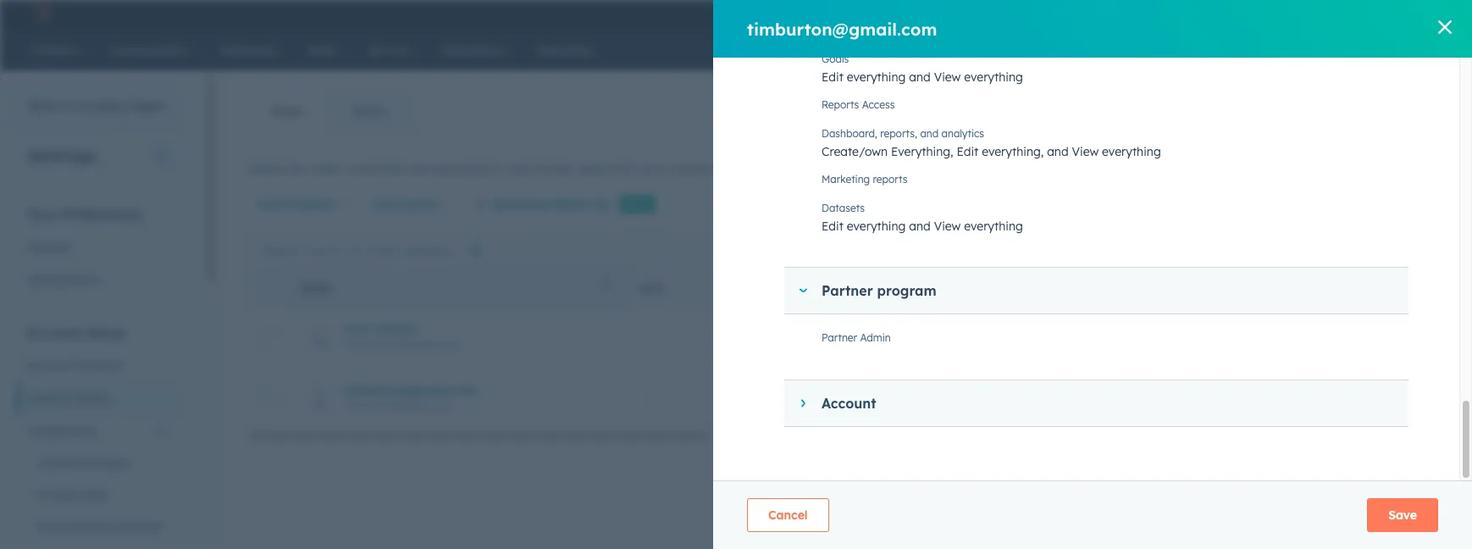 Task type: vqa. For each thing, say whether or not it's contained in the screenshot.
the reports
yes



Task type: locate. For each thing, give the bounding box(es) containing it.
users up new
[[271, 103, 304, 119]]

access up "reports," in the right top of the page
[[862, 98, 895, 111]]

edit inside goals edit everything and view everything
[[822, 70, 844, 85]]

access
[[862, 98, 895, 111], [894, 282, 934, 294]]

teams
[[352, 103, 388, 119], [74, 391, 109, 406]]

press to sort. element
[[858, 281, 865, 295]]

super admin
[[900, 329, 971, 345], [900, 391, 971, 406]]

and inside goals edit everything and view everything
[[910, 70, 931, 85]]

partner program button
[[785, 268, 1392, 314]]

1 -- from the left
[[645, 391, 655, 406]]

users inside account setup element
[[27, 391, 58, 406]]

view for datasets edit everything and view everything
[[934, 219, 961, 234]]

last active button
[[371, 187, 450, 221]]

user down create/own
[[831, 161, 856, 176]]

search image
[[1425, 44, 1436, 56]]

users & teams link
[[17, 382, 177, 414]]

menu item left marketplaces popup button at the right of the page
[[1119, 0, 1151, 27]]

super for tara schultz
[[900, 329, 932, 345]]

0 vertical spatial super
[[900, 329, 932, 345]]

1 , from the left
[[951, 144, 954, 159]]

4 - from the left
[[1286, 391, 1290, 406]]

2 partner from the top
[[822, 332, 858, 344]]

2 vertical spatial account
[[822, 395, 877, 412]]

menu item right upgrade
[[1116, 0, 1119, 27]]

2 menu item from the left
[[1119, 0, 1151, 27]]

0 vertical spatial account
[[27, 325, 82, 342]]

1 horizontal spatial ,
[[1041, 144, 1044, 159]]

1 vertical spatial super
[[900, 391, 932, 406]]

0 vertical spatial view
[[934, 70, 961, 85]]

service
[[72, 520, 113, 535]]

super admin for timburton@gmail.com
[[900, 391, 971, 406]]

back to landing pages
[[28, 98, 165, 114]]

apps
[[101, 455, 129, 470], [80, 487, 108, 503]]

partner
[[822, 282, 873, 299], [822, 332, 858, 344]]

menu item
[[1116, 0, 1119, 27], [1119, 0, 1151, 27]]

1 vertical spatial apps
[[80, 487, 108, 503]]

1 horizontal spatial user
[[831, 161, 856, 176]]

1 horizontal spatial users
[[271, 103, 304, 119]]

1 vertical spatial access
[[894, 282, 934, 294]]

0 horizontal spatial ,
[[951, 144, 954, 159]]

more
[[758, 161, 788, 176]]

pages
[[129, 98, 165, 114]]

edit down 'analytics'
[[957, 144, 979, 159]]

apoptosis
[[1310, 7, 1362, 20]]

invite status button
[[257, 187, 347, 221]]

0 horizontal spatial users
[[27, 391, 58, 406]]

main team element
[[1260, 307, 1473, 368]]

users for users & teams
[[27, 391, 58, 406]]

studios
[[1365, 7, 1404, 20]]

create/own
[[822, 144, 888, 159]]

account
[[27, 325, 82, 342], [27, 358, 73, 374], [822, 395, 877, 412]]

0 vertical spatial teams
[[352, 103, 388, 119]]

2 vertical spatial edit
[[822, 219, 844, 234]]

1 vertical spatial timburton@gmail.com
[[344, 383, 477, 398]]

--
[[645, 391, 655, 406], [1281, 391, 1290, 406]]

account defaults link
[[17, 350, 177, 382]]

1 vertical spatial super admin
[[900, 391, 971, 406]]

-
[[645, 391, 650, 406], [650, 391, 655, 406], [1281, 391, 1286, 406], [1286, 391, 1290, 406]]

admin
[[936, 329, 971, 345], [861, 332, 891, 344], [936, 391, 971, 406]]

account setup
[[27, 325, 125, 342]]

0 horizontal spatial teams
[[74, 391, 109, 406]]

everything
[[847, 70, 906, 85], [965, 70, 1024, 85], [982, 144, 1041, 159], [1103, 144, 1162, 159], [847, 219, 906, 234], [965, 219, 1024, 234]]

2 super admin from the top
[[900, 391, 971, 406]]

preferences
[[62, 206, 142, 223]]

apps up service
[[80, 487, 108, 503]]

general link
[[17, 231, 177, 264]]

timburton@gmail.com for timburton@gmail.com timburton@gmail.com
[[344, 383, 477, 398]]

0 horizontal spatial user
[[408, 161, 432, 176]]

timburton@gmail.com link
[[344, 383, 607, 398]]

partner right caret image
[[822, 282, 873, 299]]

view inside goals edit everything and view everything
[[934, 70, 961, 85]]

users
[[271, 103, 304, 119], [27, 391, 58, 406]]

your
[[27, 206, 58, 223]]

view for goals edit everything and view everything
[[934, 70, 961, 85]]

super admin for tara schultz
[[900, 329, 971, 345]]

settings link
[[1224, 5, 1245, 22]]

,
[[951, 144, 954, 159], [1041, 144, 1044, 159]]

apps for connected apps
[[101, 455, 129, 470]]

reports access
[[822, 98, 895, 111]]

2 vertical spatial view
[[934, 219, 961, 234]]

1 horizontal spatial --
[[1281, 391, 1290, 406]]

account setup element
[[17, 324, 177, 549]]

Search name or email address search field
[[251, 235, 497, 266]]

settings
[[27, 145, 96, 166]]

(0)
[[593, 197, 609, 212]]

upgrade image
[[1038, 8, 1053, 23]]

1 vertical spatial view
[[1072, 144, 1099, 159]]

1 vertical spatial users
[[27, 391, 58, 406]]

1 partner from the top
[[822, 282, 873, 299]]

teams link
[[327, 91, 411, 131]]

teams up the customize
[[352, 103, 388, 119]]

admin inside the 'timburton@gmail.com' dialog
[[861, 332, 891, 344]]

marketing
[[822, 173, 871, 186]]

to
[[61, 98, 73, 114]]

apoptosis studios 2
[[1310, 7, 1413, 20]]

partner for partner program
[[822, 282, 873, 299]]

edit down goals
[[822, 70, 844, 85]]

account.
[[669, 161, 717, 176]]

view inside the datasets edit everything and view everything
[[934, 219, 961, 234]]

account up account defaults
[[27, 325, 82, 342]]

1 vertical spatial edit
[[957, 144, 979, 159]]

timburton@gmail.com inside timburton@gmail.com timburton@gmail.com
[[344, 400, 451, 413]]

super for timburton@gmail.com
[[900, 391, 932, 406]]

2 super from the top
[[900, 391, 932, 406]]

back
[[28, 98, 58, 114]]

about
[[792, 161, 827, 176]]

menu
[[1026, 0, 1440, 27]]

2 - from the left
[[650, 391, 655, 406]]

edit down datasets
[[822, 219, 844, 234]]

access inside the 'timburton@gmail.com' dialog
[[862, 98, 895, 111]]

account up &
[[27, 358, 73, 374]]

user inside learn more about user permissions link
[[831, 161, 856, 176]]

0 vertical spatial access
[[862, 98, 895, 111]]

ascending sort. press to sort descending. image
[[604, 281, 610, 293]]

apps up private apps link
[[101, 455, 129, 470]]

edit inside the datasets edit everything and view everything
[[822, 219, 844, 234]]

program
[[878, 282, 937, 299]]

landing
[[77, 98, 126, 114]]

1 vertical spatial teams
[[74, 391, 109, 406]]

timburton@gmail.com inside dialog
[[747, 18, 938, 39]]

user up active
[[408, 161, 432, 176]]

1 vertical spatial account
[[27, 358, 73, 374]]

0 vertical spatial partner
[[822, 282, 873, 299]]

tara schultz link
[[344, 321, 607, 337]]

users left &
[[27, 391, 58, 406]]

save
[[1389, 508, 1418, 523]]

reports
[[873, 173, 908, 186]]

1 super admin from the top
[[900, 329, 971, 345]]

learn more about user permissions link
[[720, 160, 952, 181]]

0 vertical spatial timburton@gmail.com
[[747, 18, 938, 39]]

0 vertical spatial users
[[271, 103, 304, 119]]

0 horizontal spatial --
[[645, 391, 655, 406]]

2
[[1407, 7, 1413, 20]]

account defaults
[[27, 358, 123, 374]]

notifications image
[[1255, 8, 1271, 23]]

permissions
[[860, 161, 931, 176]]

0 vertical spatial super admin
[[900, 329, 971, 345]]

access right press to sort. 'element'
[[894, 282, 934, 294]]

timburton@gmail.com timburton@gmail.com
[[344, 383, 477, 413]]

1 user from the left
[[408, 161, 432, 176]]

navigation
[[247, 90, 412, 132]]

press to sort. image
[[858, 281, 865, 293]]

connected apps link
[[17, 447, 177, 479]]

your
[[640, 161, 665, 176]]

connected apps
[[37, 455, 129, 470]]

partner inside dropdown button
[[822, 282, 873, 299]]

teams inside navigation
[[352, 103, 388, 119]]

1 vertical spatial partner
[[822, 332, 858, 344]]

2 vertical spatial timburton@gmail.com
[[344, 400, 451, 413]]

last active
[[372, 197, 437, 212]]

marketplaces image
[[1163, 8, 1178, 23]]

users inside navigation
[[271, 103, 304, 119]]

teams right &
[[74, 391, 109, 406]]

2 user from the left
[[831, 161, 856, 176]]

integrations
[[27, 423, 96, 438]]

seat
[[640, 282, 665, 294]]

users
[[578, 161, 607, 176]]

user
[[408, 161, 432, 176], [831, 161, 856, 176]]

your preferences element
[[17, 205, 177, 296]]

cancel button
[[747, 498, 829, 532]]

1 super from the top
[[900, 329, 932, 345]]

1 menu item from the left
[[1116, 0, 1119, 27]]

customize
[[349, 161, 405, 176]]

datasets
[[822, 202, 865, 215]]

account right caret icon at bottom
[[822, 395, 877, 412]]

Search HubSpot search field
[[1222, 36, 1430, 64]]

users & teams
[[27, 391, 109, 406]]

hubspot image
[[31, 3, 51, 24]]

email service provider
[[37, 520, 163, 535]]

partner down partner program
[[822, 332, 858, 344]]

0 vertical spatial apps
[[101, 455, 129, 470]]

0 vertical spatial edit
[[822, 70, 844, 85]]

1 horizontal spatial teams
[[352, 103, 388, 119]]



Task type: describe. For each thing, give the bounding box(es) containing it.
search button
[[1416, 36, 1445, 64]]

goals edit everything and view everything
[[822, 53, 1024, 85]]

datasets edit everything and view everything
[[822, 202, 1024, 234]]

tara schultz image
[[1291, 6, 1306, 21]]

invite status
[[258, 197, 335, 212]]

notifications link
[[17, 264, 177, 296]]

tara
[[344, 321, 370, 337]]

connected
[[37, 455, 97, 470]]

account button
[[785, 381, 1392, 426]]

reports
[[822, 98, 860, 111]]

1 - from the left
[[645, 391, 650, 406]]

reports,
[[881, 127, 918, 140]]

analytics
[[942, 127, 985, 140]]

users,
[[313, 161, 345, 176]]

edit for datasets edit everything and view everything
[[822, 219, 844, 234]]

2 -- from the left
[[1281, 391, 1290, 406]]

status
[[297, 197, 335, 212]]

permissions,
[[435, 161, 505, 176]]

account for account defaults
[[27, 358, 73, 374]]

timburton@gmail.com dialog
[[714, 0, 1473, 549]]

users for users
[[271, 103, 304, 119]]

teams inside account setup element
[[74, 391, 109, 406]]

new
[[287, 161, 310, 176]]

partner for partner admin
[[822, 332, 858, 344]]

integrations button
[[17, 414, 177, 447]]

apoptosis studios 2 button
[[1281, 0, 1438, 27]]

defaults
[[76, 358, 123, 374]]

notifications
[[27, 272, 99, 287]]

remove
[[533, 161, 574, 176]]

last
[[372, 197, 397, 212]]

learn
[[720, 161, 754, 176]]

account for account setup
[[27, 325, 82, 342]]

help image
[[1199, 8, 1214, 23]]

private apps
[[37, 487, 108, 503]]

seat element
[[625, 307, 879, 368]]

marketplaces button
[[1153, 0, 1189, 27]]

private apps link
[[17, 479, 177, 511]]

partner program
[[822, 282, 937, 299]]

notifications button
[[1249, 0, 1278, 27]]

caret image
[[798, 289, 808, 293]]

advanced filters (0)
[[492, 197, 609, 212]]

tarashultz49@gmail.com
[[344, 338, 463, 351]]

tara schultz tarashultz49@gmail.com
[[344, 321, 463, 351]]

goals
[[822, 53, 849, 65]]

hubspot link
[[20, 3, 64, 24]]

dashboard, reports, and analytics create/own everything , edit everything , and view everything
[[822, 127, 1162, 159]]

view inside dashboard, reports, and analytics create/own everything , edit everything , and view everything
[[1072, 144, 1099, 159]]

filters
[[555, 197, 589, 212]]

from
[[610, 161, 637, 176]]

new
[[627, 198, 648, 209]]

upgrade
[[1056, 8, 1104, 22]]

learn more about user permissions
[[720, 161, 934, 176]]

schultz
[[374, 321, 417, 337]]

name
[[301, 282, 331, 294]]

back to landing pages link
[[0, 90, 176, 124]]

cancel
[[769, 508, 808, 523]]

admin for tara schultz
[[936, 329, 971, 345]]

setup
[[86, 325, 125, 342]]

help button
[[1192, 0, 1221, 27]]

everything
[[892, 144, 951, 159]]

active
[[401, 197, 437, 212]]

edit inside dashboard, reports, and analytics create/own everything , edit everything , and view everything
[[957, 144, 979, 159]]

apps for private apps
[[80, 487, 108, 503]]

create new users, customize user permissions, and remove users from your account.
[[247, 161, 720, 176]]

close image
[[1439, 20, 1453, 34]]

navigation containing users
[[247, 90, 412, 132]]

general
[[27, 240, 71, 255]]

link opens in a new window image
[[937, 160, 949, 181]]

marketing reports
[[822, 173, 908, 186]]

private
[[37, 487, 77, 503]]

email service provider link
[[17, 511, 177, 543]]

dashboard,
[[822, 127, 878, 140]]

advanced filters (0) button
[[464, 187, 620, 221]]

edit for goals edit everything and view everything
[[822, 70, 844, 85]]

invite
[[258, 197, 294, 212]]

save button
[[1368, 498, 1439, 532]]

timburton@gmail.com for timburton@gmail.com
[[747, 18, 938, 39]]

account inside dropdown button
[[822, 395, 877, 412]]

menu containing apoptosis studios 2
[[1026, 0, 1440, 27]]

ascending sort. press to sort descending. element
[[604, 281, 610, 295]]

create
[[247, 161, 284, 176]]

settings image
[[1227, 7, 1242, 22]]

your preferences
[[27, 206, 142, 223]]

and inside the datasets edit everything and view everything
[[910, 219, 931, 234]]

email
[[37, 520, 68, 535]]

caret image
[[801, 398, 806, 409]]

partner admin
[[822, 332, 891, 344]]

2 , from the left
[[1041, 144, 1044, 159]]

3 - from the left
[[1281, 391, 1286, 406]]

admin for timburton@gmail.com
[[936, 391, 971, 406]]

&
[[62, 391, 70, 406]]



